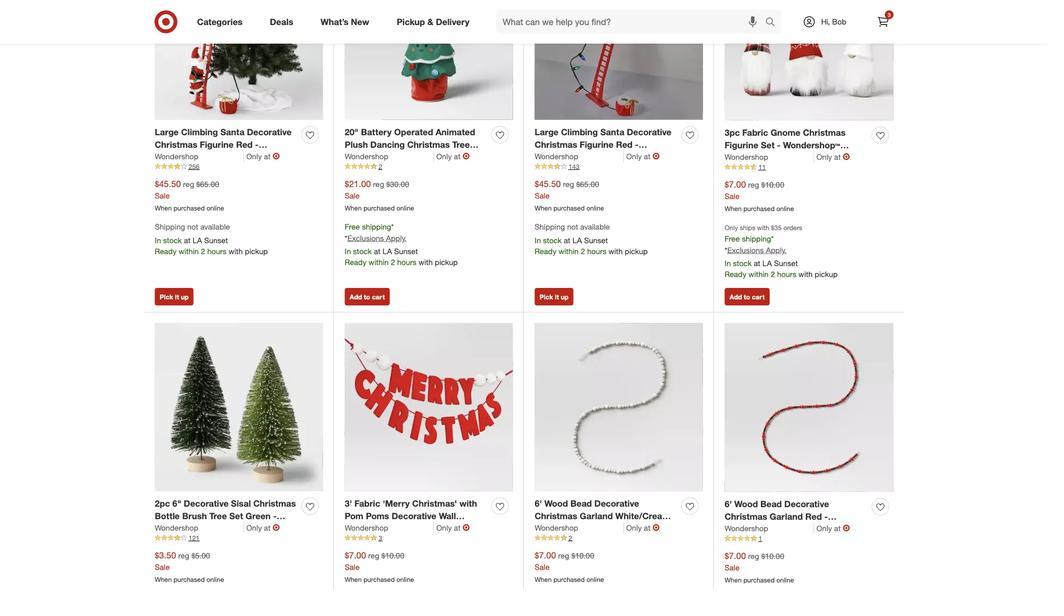 Task type: vqa. For each thing, say whether or not it's contained in the screenshot.


Task type: locate. For each thing, give the bounding box(es) containing it.
sale for 20" battery operated animated plush dancing christmas tree sculpture - wondershop™ green link
[[345, 191, 360, 201]]

$7.00
[[725, 179, 746, 190], [345, 551, 366, 561], [535, 551, 556, 561], [725, 551, 746, 562]]

$45.50 reg $65.00 sale when purchased online for 256
[[155, 179, 224, 212]]

1 pick from the left
[[160, 293, 173, 301]]

1 climbing from the left
[[181, 127, 218, 138]]

set down 'sisal'
[[229, 511, 243, 522]]

0 horizontal spatial apply.
[[386, 233, 407, 243]]

large
[[155, 127, 179, 138], [535, 127, 559, 138]]

2 link for white/cream
[[535, 534, 703, 544]]

green down 'sisal'
[[246, 511, 271, 522]]

reg for 6' wood bead decorative christmas garland red - wondershop™ "link"
[[749, 552, 760, 562]]

1 horizontal spatial figurine
[[580, 139, 614, 150]]

2 horizontal spatial figurine
[[725, 140, 759, 151]]

0 horizontal spatial wood
[[545, 499, 568, 510]]

reg for 3pc fabric gnome christmas figurine set - wondershop™ white/red link
[[749, 180, 760, 190]]

only for '2pc 6" decorative sisal christmas bottle brush tree set green - wondershop™' link
[[246, 524, 262, 533]]

hours
[[207, 247, 227, 256], [588, 247, 607, 256], [397, 257, 417, 267], [778, 270, 797, 279]]

red up 256 link
[[236, 139, 253, 150]]

bead for white/cream
[[571, 499, 592, 510]]

decorative up 256 link
[[247, 127, 292, 138]]

$65.00 down 143 at the top right of page
[[577, 180, 600, 189]]

$10.00 down 6' wood bead decorative christmas garland white/cream - wondershop™ on the bottom right
[[572, 552, 595, 561]]

with
[[758, 224, 770, 232], [229, 247, 243, 256], [609, 247, 623, 256], [419, 257, 433, 267], [799, 270, 813, 279], [460, 499, 477, 510]]

garland down pom on the bottom
[[345, 524, 378, 535]]

shipping not available in stock at  la sunset ready within 2 hours with pickup for 143
[[535, 222, 648, 256]]

6' wood bead decorative christmas garland white/cream - wondershop™ link
[[535, 498, 678, 535]]

exclusions down ships
[[728, 246, 764, 255]]

2 pick from the left
[[540, 293, 553, 301]]

large climbing santa decorative christmas figurine red - wondershop™ link for 256
[[155, 126, 297, 163]]

garland left white/cream
[[580, 511, 613, 522]]

green
[[453, 152, 478, 163], [246, 511, 271, 522]]

1 horizontal spatial set
[[761, 140, 775, 151]]

cart for $7.00
[[752, 293, 765, 301]]

0 horizontal spatial to
[[364, 293, 370, 301]]

with inside the 3' fabric 'merry christmas' with pom poms decorative wall garland red - wondershop™
[[460, 499, 477, 510]]

2 large climbing santa decorative christmas figurine red - wondershop™ link from the left
[[535, 126, 678, 163]]

2 it from the left
[[555, 293, 559, 301]]

shipping for 256
[[155, 222, 185, 232]]

1 add to cart button from the left
[[345, 288, 390, 306]]

what's new
[[321, 16, 370, 27]]

shipping down ships
[[742, 234, 772, 244]]

up for 256
[[181, 293, 189, 301]]

3' fabric 'merry christmas' with pom poms decorative wall garland red - wondershop™ link
[[345, 498, 488, 535]]

wondershop™
[[784, 140, 841, 151], [155, 152, 212, 163], [393, 152, 451, 163], [535, 152, 592, 163], [155, 524, 212, 535], [406, 524, 463, 535], [535, 524, 592, 535], [725, 524, 782, 535]]

when for "143" link
[[535, 204, 552, 212]]

pickup inside the free shipping * * exclusions apply. in stock at  la sunset ready within 2 hours with pickup
[[435, 257, 458, 267]]

1 horizontal spatial large
[[535, 127, 559, 138]]

available for 143
[[581, 222, 610, 232]]

1 pick it up button from the left
[[155, 288, 194, 306]]

in inside the free shipping * * exclusions apply. in stock at  la sunset ready within 2 hours with pickup
[[345, 247, 351, 256]]

$7.00 reg $10.00 sale when purchased online
[[725, 179, 795, 213], [345, 551, 414, 584], [535, 551, 604, 584], [725, 551, 795, 585]]

$45.50 reg $65.00 sale when purchased online
[[155, 179, 224, 212], [535, 179, 604, 212]]

reg inside $3.50 reg $5.00 sale when purchased online
[[178, 552, 189, 561]]

only at ¬ up the 1 link at the right
[[817, 524, 851, 534]]

- up the 1 link at the right
[[825, 512, 828, 523]]

0 horizontal spatial large climbing santa decorative christmas figurine red - wondershop™ link
[[155, 126, 297, 163]]

la inside the free shipping * * exclusions apply. in stock at  la sunset ready within 2 hours with pickup
[[383, 247, 392, 256]]

1 horizontal spatial $45.50
[[535, 179, 561, 189]]

1 up from the left
[[181, 293, 189, 301]]

only down animated
[[437, 152, 452, 161]]

shipping
[[362, 222, 391, 232], [742, 234, 772, 244]]

0 horizontal spatial large climbing santa decorative christmas figurine red - wondershop™
[[155, 127, 292, 163]]

0 horizontal spatial bead
[[571, 499, 592, 510]]

$10.00 for red
[[762, 552, 785, 562]]

only at ¬ down white/cream
[[627, 523, 660, 534]]

large climbing santa decorative christmas figurine red - wondershop™ link
[[155, 126, 297, 163], [535, 126, 678, 163]]

sunset inside the free shipping * * exclusions apply. in stock at  la sunset ready within 2 hours with pickup
[[394, 247, 418, 256]]

figurine up "143" link
[[580, 139, 614, 150]]

1 horizontal spatial bead
[[761, 500, 782, 510]]

2 to from the left
[[744, 293, 751, 301]]

red for 143
[[616, 139, 633, 150]]

2pc
[[155, 499, 170, 510]]

exclusions
[[348, 233, 384, 243], [728, 246, 764, 255]]

- down 'merry
[[400, 524, 403, 535]]

search
[[761, 18, 787, 28]]

1 santa from the left
[[220, 127, 245, 138]]

0 horizontal spatial exclusions apply. link
[[348, 233, 407, 243]]

apply. inside only ships with $35 orders free shipping * * exclusions apply. in stock at  la sunset ready within 2 hours with pickup
[[766, 246, 787, 255]]

$45.50 reg $65.00 sale when purchased online down 143 at the top right of page
[[535, 179, 604, 212]]

deals link
[[261, 10, 307, 34]]

fabric for pom
[[355, 499, 381, 510]]

fabric up poms
[[355, 499, 381, 510]]

sale inside $3.50 reg $5.00 sale when purchased online
[[155, 563, 170, 573]]

what's
[[321, 16, 349, 27]]

1 horizontal spatial pick
[[540, 293, 553, 301]]

add to cart button
[[345, 288, 390, 306], [725, 288, 770, 306]]

1 vertical spatial green
[[246, 511, 271, 522]]

2 add to cart from the left
[[730, 293, 765, 301]]

la
[[193, 236, 202, 245], [573, 236, 582, 245], [383, 247, 392, 256], [763, 259, 772, 268]]

decorative for 256
[[247, 127, 292, 138]]

purchased inside $3.50 reg $5.00 sale when purchased online
[[174, 576, 205, 584]]

add
[[350, 293, 362, 301], [730, 293, 742, 301]]

1 $45.50 reg $65.00 sale when purchased online from the left
[[155, 179, 224, 212]]

1 horizontal spatial $65.00
[[577, 180, 600, 189]]

0 horizontal spatial shipping
[[362, 222, 391, 232]]

wood for 6' wood bead decorative christmas garland white/cream - wondershop™
[[545, 499, 568, 510]]

2 available from the left
[[581, 222, 610, 232]]

only at ¬ down animated
[[437, 151, 470, 162]]

online inside $3.50 reg $5.00 sale when purchased online
[[207, 576, 224, 584]]

2 link up the $30.00
[[345, 162, 513, 172]]

it for 143
[[555, 293, 559, 301]]

2pc 6" decorative sisal christmas bottle brush tree set green - wondershop™ image
[[155, 324, 323, 492], [155, 324, 323, 492]]

fabric
[[743, 128, 769, 138], [355, 499, 381, 510]]

add to cart for $21.00
[[350, 293, 385, 301]]

20" battery operated animated plush dancing christmas tree sculpture - wondershop™ green link
[[345, 126, 488, 163]]

1 horizontal spatial fabric
[[743, 128, 769, 138]]

only at ¬ for '2pc 6" decorative sisal christmas bottle brush tree set green - wondershop™' link
[[246, 523, 280, 534]]

0 vertical spatial green
[[453, 152, 478, 163]]

0 horizontal spatial large
[[155, 127, 179, 138]]

$10.00 down 1
[[762, 552, 785, 562]]

1 link
[[725, 535, 894, 544]]

tree inside '2pc 6" decorative sisal christmas bottle brush tree set green - wondershop™'
[[209, 511, 227, 522]]

exclusions inside the free shipping * * exclusions apply. in stock at  la sunset ready within 2 hours with pickup
[[348, 233, 384, 243]]

fabric right 3pc
[[743, 128, 769, 138]]

2 pick it up from the left
[[540, 293, 569, 301]]

set
[[761, 140, 775, 151], [229, 511, 243, 522]]

1 horizontal spatial it
[[555, 293, 559, 301]]

figurine up 256 link
[[200, 139, 234, 150]]

christmas inside '2pc 6" decorative sisal christmas bottle brush tree set green - wondershop™'
[[253, 499, 296, 510]]

1 horizontal spatial apply.
[[766, 246, 787, 255]]

not for 143
[[567, 222, 579, 232]]

large for 256
[[155, 127, 179, 138]]

1 vertical spatial 3
[[379, 535, 382, 543]]

1 horizontal spatial pick it up button
[[535, 288, 574, 306]]

decorative
[[247, 127, 292, 138], [627, 127, 672, 138], [184, 499, 229, 510], [595, 499, 640, 510], [785, 500, 830, 510], [392, 511, 437, 522]]

121 link
[[155, 534, 323, 544]]

What can we help you find? suggestions appear below search field
[[497, 10, 769, 34]]

when inside $3.50 reg $5.00 sale when purchased online
[[155, 576, 172, 584]]

2 $45.50 from the left
[[535, 179, 561, 189]]

only for 20" battery operated animated plush dancing christmas tree sculpture - wondershop™ green link
[[437, 152, 452, 161]]

1 $65.00 from the left
[[196, 180, 219, 189]]

tree inside 20" battery operated animated plush dancing christmas tree sculpture - wondershop™ green
[[453, 139, 470, 150]]

within inside only ships with $35 orders free shipping * * exclusions apply. in stock at  la sunset ready within 2 hours with pickup
[[749, 270, 769, 279]]

bead inside 6' wood bead decorative christmas garland red - wondershop™
[[761, 500, 782, 510]]

when for 121 "link"
[[155, 576, 172, 584]]

only at ¬ up 121 "link"
[[246, 523, 280, 534]]

1 horizontal spatial 2 link
[[535, 534, 703, 544]]

$45.50
[[155, 179, 181, 189], [535, 179, 561, 189]]

decorative inside 6' wood bead decorative christmas garland white/cream - wondershop™
[[595, 499, 640, 510]]

1 pick it up from the left
[[160, 293, 189, 301]]

1 horizontal spatial green
[[453, 152, 478, 163]]

cart for $21.00
[[372, 293, 385, 301]]

3 link down wall on the bottom of page
[[345, 534, 513, 544]]

2 inside the free shipping * * exclusions apply. in stock at  la sunset ready within 2 hours with pickup
[[391, 257, 395, 267]]

0 horizontal spatial garland
[[345, 524, 378, 535]]

sale inside the $21.00 reg $30.00 sale when purchased online
[[345, 191, 360, 201]]

1 add from the left
[[350, 293, 362, 301]]

1 horizontal spatial up
[[561, 293, 569, 301]]

1 it from the left
[[175, 293, 179, 301]]

decorative down 'merry
[[392, 511, 437, 522]]

it
[[175, 293, 179, 301], [555, 293, 559, 301]]

in inside only ships with $35 orders free shipping * * exclusions apply. in stock at  la sunset ready within 2 hours with pickup
[[725, 259, 731, 268]]

1 vertical spatial tree
[[209, 511, 227, 522]]

santa
[[220, 127, 245, 138], [601, 127, 625, 138]]

christmas inside 6' wood bead decorative christmas garland white/cream - wondershop™
[[535, 511, 578, 522]]

tree
[[453, 139, 470, 150], [209, 511, 227, 522]]

1 to from the left
[[364, 293, 370, 301]]

apply.
[[386, 233, 407, 243], [766, 246, 787, 255]]

climbing
[[181, 127, 218, 138], [561, 127, 598, 138]]

2 horizontal spatial garland
[[770, 512, 803, 523]]

figurine for 143
[[580, 139, 614, 150]]

$10.00
[[762, 180, 785, 190], [382, 552, 405, 561], [572, 552, 595, 561], [762, 552, 785, 562]]

apply. down the $21.00 reg $30.00 sale when purchased online
[[386, 233, 407, 243]]

0 horizontal spatial it
[[175, 293, 179, 301]]

exclusions apply. link
[[348, 233, 407, 243], [728, 246, 787, 255]]

exclusions down the $21.00 reg $30.00 sale when purchased online
[[348, 233, 384, 243]]

decorative inside 6' wood bead decorative christmas garland red - wondershop™
[[785, 500, 830, 510]]

- up 121 "link"
[[273, 511, 277, 522]]

$65.00 for 143
[[577, 180, 600, 189]]

3pc fabric gnome christmas figurine set - wondershop™ white/red
[[725, 128, 846, 163]]

1 horizontal spatial $45.50 reg $65.00 sale when purchased online
[[535, 179, 604, 212]]

0 horizontal spatial 3
[[379, 535, 382, 543]]

red
[[236, 139, 253, 150], [616, 139, 633, 150], [806, 512, 822, 523], [381, 524, 397, 535]]

only up 256 link
[[246, 152, 262, 161]]

purchased for 3pc fabric gnome christmas figurine set - wondershop™ white/red link
[[744, 205, 775, 213]]

brush
[[182, 511, 207, 522]]

0 horizontal spatial climbing
[[181, 127, 218, 138]]

christmas inside 6' wood bead decorative christmas garland red - wondershop™
[[725, 512, 768, 523]]

decorative up white/cream
[[595, 499, 640, 510]]

ready
[[155, 247, 177, 256], [535, 247, 557, 256], [345, 257, 367, 267], [725, 270, 747, 279]]

1 available from the left
[[200, 222, 230, 232]]

1 horizontal spatial 6'
[[725, 500, 732, 510]]

wondershop
[[155, 152, 198, 161], [345, 152, 389, 161], [535, 152, 579, 161], [725, 152, 769, 162], [155, 524, 198, 533], [345, 524, 389, 533], [535, 524, 579, 533], [725, 524, 769, 534]]

set down gnome
[[761, 140, 775, 151]]

1 horizontal spatial 3 link
[[872, 10, 896, 34]]

christmas for 121
[[253, 499, 296, 510]]

0 vertical spatial exclusions apply. link
[[348, 233, 407, 243]]

- inside 3pc fabric gnome christmas figurine set - wondershop™ white/red
[[778, 140, 781, 151]]

1 cart from the left
[[372, 293, 385, 301]]

figurine up white/red
[[725, 140, 759, 151]]

3pc fabric gnome christmas figurine set - wondershop™ white/red image
[[725, 0, 894, 120], [725, 0, 894, 120]]

143
[[569, 163, 580, 171]]

deals
[[270, 16, 293, 27]]

sisal
[[231, 499, 251, 510]]

3 right bob
[[888, 11, 891, 18]]

- right white/cream
[[673, 511, 677, 522]]

sale for 6' wood bead decorative christmas garland red - wondershop™ "link"
[[725, 564, 740, 573]]

0 vertical spatial apply.
[[386, 233, 407, 243]]

1 horizontal spatial garland
[[580, 511, 613, 522]]

1 large from the left
[[155, 127, 179, 138]]

1 vertical spatial free
[[725, 234, 740, 244]]

1 vertical spatial 3 link
[[345, 534, 513, 544]]

1 horizontal spatial wood
[[735, 500, 759, 510]]

2 pick it up button from the left
[[535, 288, 574, 306]]

add to cart for $7.00
[[730, 293, 765, 301]]

0 horizontal spatial up
[[181, 293, 189, 301]]

apply. down $35
[[766, 246, 787, 255]]

- down dancing
[[387, 152, 391, 163]]

1 horizontal spatial pick it up
[[540, 293, 569, 301]]

¬ for "143" link
[[653, 151, 660, 162]]

0 vertical spatial 3
[[888, 11, 891, 18]]

tree right brush on the left bottom of page
[[209, 511, 227, 522]]

garland up the 1 link at the right
[[770, 512, 803, 523]]

1 horizontal spatial tree
[[453, 139, 470, 150]]

green down animated
[[453, 152, 478, 163]]

2 add to cart button from the left
[[725, 288, 770, 306]]

shipping for 143
[[535, 222, 565, 232]]

1 horizontal spatial free
[[725, 234, 740, 244]]

1 horizontal spatial cart
[[752, 293, 765, 301]]

0 horizontal spatial figurine
[[200, 139, 234, 150]]

to for $7.00
[[744, 293, 751, 301]]

0 vertical spatial fabric
[[743, 128, 769, 138]]

0 horizontal spatial exclusions
[[348, 233, 384, 243]]

0 horizontal spatial pick it up button
[[155, 288, 194, 306]]

2 climbing from the left
[[561, 127, 598, 138]]

christmas inside 3pc fabric gnome christmas figurine set - wondershop™ white/red
[[803, 128, 846, 138]]

0 horizontal spatial cart
[[372, 293, 385, 301]]

3' fabric 'merry christmas' with pom poms decorative wall garland red - wondershop™ image
[[345, 324, 513, 492], [345, 324, 513, 492]]

wondershop link
[[155, 151, 244, 162], [345, 151, 434, 162], [535, 151, 624, 162], [725, 152, 815, 163], [155, 523, 244, 534], [345, 523, 434, 534], [535, 523, 624, 534], [725, 524, 815, 535]]

$10.00 down poms
[[382, 552, 405, 561]]

0 horizontal spatial add to cart button
[[345, 288, 390, 306]]

3 link right bob
[[872, 10, 896, 34]]

wondershop™ inside 3pc fabric gnome christmas figurine set - wondershop™ white/red
[[784, 140, 841, 151]]

sunset inside only ships with $35 orders free shipping * * exclusions apply. in stock at  la sunset ready within 2 hours with pickup
[[775, 259, 798, 268]]

1 horizontal spatial shipping not available in stock at  la sunset ready within 2 hours with pickup
[[535, 222, 648, 256]]

0 horizontal spatial santa
[[220, 127, 245, 138]]

2 up from the left
[[561, 293, 569, 301]]

christmas for 2
[[535, 511, 578, 522]]

$10.00 down 11
[[762, 180, 785, 190]]

1 horizontal spatial not
[[567, 222, 579, 232]]

when for 11 link
[[725, 205, 742, 213]]

in
[[155, 236, 161, 245], [535, 236, 541, 245], [345, 247, 351, 256], [725, 259, 731, 268]]

0 horizontal spatial add
[[350, 293, 362, 301]]

purchased for '2pc 6" decorative sisal christmas bottle brush tree set green - wondershop™' link
[[174, 576, 205, 584]]

only up the 1 link at the right
[[817, 524, 833, 534]]

0 horizontal spatial $45.50 reg $65.00 sale when purchased online
[[155, 179, 224, 212]]

2 add from the left
[[730, 293, 742, 301]]

2 link down white/cream
[[535, 534, 703, 544]]

fabric inside the 3' fabric 'merry christmas' with pom poms decorative wall garland red - wondershop™
[[355, 499, 381, 510]]

1 horizontal spatial add
[[730, 293, 742, 301]]

0 horizontal spatial tree
[[209, 511, 227, 522]]

- inside 6' wood bead decorative christmas garland white/cream - wondershop™
[[673, 511, 677, 522]]

decorative up the 1 link at the right
[[785, 500, 830, 510]]

1 horizontal spatial available
[[581, 222, 610, 232]]

$65.00 down 256
[[196, 180, 219, 189]]

pick for 143
[[540, 293, 553, 301]]

not for 256
[[187, 222, 198, 232]]

only at ¬ for 3' fabric 'merry christmas' with pom poms decorative wall garland red - wondershop™ link on the bottom
[[437, 523, 470, 534]]

wood
[[545, 499, 568, 510], [735, 500, 759, 510]]

only down wall on the bottom of page
[[437, 524, 452, 533]]

$10.00 for poms
[[382, 552, 405, 561]]

0 horizontal spatial pick it up
[[160, 293, 189, 301]]

¬ for 256 link
[[273, 151, 280, 162]]

&
[[428, 16, 434, 27]]

sale for the 6' wood bead decorative christmas garland white/cream - wondershop™ link
[[535, 563, 550, 573]]

20" battery operated animated plush dancing christmas tree sculpture - wondershop™ green image
[[345, 0, 513, 120], [345, 0, 513, 120]]

decorative inside the 3' fabric 'merry christmas' with pom poms decorative wall garland red - wondershop™
[[392, 511, 437, 522]]

online for 3pc fabric gnome christmas figurine set - wondershop™ white/red link
[[777, 205, 795, 213]]

2pc 6" decorative sisal christmas bottle brush tree set green - wondershop™
[[155, 499, 296, 535]]

0 vertical spatial shipping
[[362, 222, 391, 232]]

¬ for the 1 link at the right
[[843, 524, 851, 534]]

exclusions apply. link down ships
[[728, 246, 787, 255]]

only left ships
[[725, 224, 738, 232]]

available for 256
[[200, 222, 230, 232]]

available
[[200, 222, 230, 232], [581, 222, 610, 232]]

pick it up button for 256
[[155, 288, 194, 306]]

stock inside only ships with $35 orders free shipping * * exclusions apply. in stock at  la sunset ready within 2 hours with pickup
[[733, 259, 752, 268]]

2 large climbing santa decorative christmas figurine red - wondershop™ from the left
[[535, 127, 672, 163]]

wondershop for the 6' wood bead decorative christmas garland white/cream - wondershop™ link
[[535, 524, 579, 533]]

figurine
[[200, 139, 234, 150], [580, 139, 614, 150], [725, 140, 759, 151]]

0 horizontal spatial free
[[345, 222, 360, 232]]

green inside 20" battery operated animated plush dancing christmas tree sculpture - wondershop™ green
[[453, 152, 478, 163]]

shipping not available in stock at  la sunset ready within 2 hours with pickup
[[155, 222, 268, 256], [535, 222, 648, 256]]

garland inside 6' wood bead decorative christmas garland white/cream - wondershop™
[[580, 511, 613, 522]]

6' inside 6' wood bead decorative christmas garland white/cream - wondershop™
[[535, 499, 542, 510]]

red up "143" link
[[616, 139, 633, 150]]

0 horizontal spatial shipping
[[155, 222, 185, 232]]

¬ for 11 link
[[843, 152, 851, 162]]

wood inside 6' wood bead decorative christmas garland red - wondershop™
[[735, 500, 759, 510]]

6' wood bead decorative christmas garland red - wondershop™
[[725, 500, 830, 535]]

0 horizontal spatial shipping not available in stock at  la sunset ready within 2 hours with pickup
[[155, 222, 268, 256]]

pick it up
[[160, 293, 189, 301], [540, 293, 569, 301]]

set inside '2pc 6" decorative sisal christmas bottle brush tree set green - wondershop™'
[[229, 511, 243, 522]]

large climbing santa decorative christmas figurine red - wondershop™ image
[[155, 0, 323, 120], [155, 0, 323, 120], [535, 0, 703, 120], [535, 0, 703, 120]]

pick it up for 143
[[540, 293, 569, 301]]

climbing up 256
[[181, 127, 218, 138]]

1 horizontal spatial shipping
[[742, 234, 772, 244]]

121
[[189, 535, 200, 543]]

1 vertical spatial shipping
[[742, 234, 772, 244]]

1 vertical spatial exclusions apply. link
[[728, 246, 787, 255]]

poms
[[366, 511, 389, 522]]

operated
[[394, 127, 433, 138]]

apply. inside the free shipping * * exclusions apply. in stock at  la sunset ready within 2 hours with pickup
[[386, 233, 407, 243]]

red inside 6' wood bead decorative christmas garland red - wondershop™
[[806, 512, 822, 523]]

climbing up 143 at the top right of page
[[561, 127, 598, 138]]

6' wood bead decorative christmas garland white/cream - wondershop™ image
[[535, 324, 703, 492], [535, 324, 703, 492]]

exclusions apply. link down the $21.00 reg $30.00 sale when purchased online
[[348, 233, 407, 243]]

christmas inside 20" battery operated animated plush dancing christmas tree sculpture - wondershop™ green
[[407, 139, 450, 150]]

online inside the $21.00 reg $30.00 sale when purchased online
[[397, 204, 414, 212]]

6' inside 6' wood bead decorative christmas garland red - wondershop™
[[725, 500, 732, 510]]

shipping inside only ships with $35 orders free shipping * * exclusions apply. in stock at  la sunset ready within 2 hours with pickup
[[742, 234, 772, 244]]

2 large from the left
[[535, 127, 559, 138]]

0 horizontal spatial set
[[229, 511, 243, 522]]

1 horizontal spatial climbing
[[561, 127, 598, 138]]

0 horizontal spatial green
[[246, 511, 271, 522]]

wondershop for 6' wood bead decorative christmas garland red - wondershop™ "link"
[[725, 524, 769, 534]]

up for 143
[[561, 293, 569, 301]]

christmas'
[[412, 499, 457, 510]]

*
[[391, 222, 394, 232], [345, 233, 348, 243], [772, 234, 774, 244], [725, 246, 728, 255]]

2 not from the left
[[567, 222, 579, 232]]

2 $45.50 reg $65.00 sale when purchased online from the left
[[535, 179, 604, 212]]

0 horizontal spatial add to cart
[[350, 293, 385, 301]]

0 vertical spatial tree
[[453, 139, 470, 150]]

only down white/cream
[[627, 524, 642, 533]]

reg for 3' fabric 'merry christmas' with pom poms decorative wall garland red - wondershop™ link on the bottom
[[368, 552, 380, 561]]

2 santa from the left
[[601, 127, 625, 138]]

tree down animated
[[453, 139, 470, 150]]

0 horizontal spatial not
[[187, 222, 198, 232]]

when
[[155, 204, 172, 212], [345, 204, 362, 212], [535, 204, 552, 212], [725, 205, 742, 213], [155, 576, 172, 584], [345, 576, 362, 584], [535, 576, 552, 584], [725, 577, 742, 585]]

purchased inside the $21.00 reg $30.00 sale when purchased online
[[364, 204, 395, 212]]

at inside only ships with $35 orders free shipping * * exclusions apply. in stock at  la sunset ready within 2 hours with pickup
[[754, 259, 761, 268]]

shipping down the $21.00 reg $30.00 sale when purchased online
[[362, 222, 391, 232]]

3
[[888, 11, 891, 18], [379, 535, 382, 543]]

pick
[[160, 293, 173, 301], [540, 293, 553, 301]]

$10.00 for -
[[762, 180, 785, 190]]

0 vertical spatial 2 link
[[345, 162, 513, 172]]

6' wood bead decorative christmas garland red - wondershop™ image
[[725, 324, 894, 492], [725, 324, 894, 492]]

1 horizontal spatial to
[[744, 293, 751, 301]]

at
[[264, 152, 271, 161], [454, 152, 461, 161], [644, 152, 651, 161], [835, 152, 841, 162], [184, 236, 191, 245], [564, 236, 571, 245], [374, 247, 381, 256], [754, 259, 761, 268], [264, 524, 271, 533], [454, 524, 461, 533], [644, 524, 651, 533], [835, 524, 841, 534]]

0 vertical spatial free
[[345, 222, 360, 232]]

stock
[[163, 236, 182, 245], [543, 236, 562, 245], [353, 247, 372, 256], [733, 259, 752, 268]]

reg inside the $21.00 reg $30.00 sale when purchased online
[[373, 180, 384, 189]]

1 not from the left
[[187, 222, 198, 232]]

1 vertical spatial exclusions
[[728, 246, 764, 255]]

0 horizontal spatial 6'
[[535, 499, 542, 510]]

within inside the free shipping * * exclusions apply. in stock at  la sunset ready within 2 hours with pickup
[[369, 257, 389, 267]]

santa up 256 link
[[220, 127, 245, 138]]

only at ¬ up 256 link
[[246, 151, 280, 162]]

only up "143" link
[[627, 152, 642, 161]]

figurine inside 3pc fabric gnome christmas figurine set - wondershop™ white/red
[[725, 140, 759, 151]]

only at ¬ up 11 link
[[817, 152, 851, 162]]

fabric inside 3pc fabric gnome christmas figurine set - wondershop™ white/red
[[743, 128, 769, 138]]

add to cart button for $7.00
[[725, 288, 770, 306]]

categories
[[197, 16, 243, 27]]

hi,
[[822, 17, 831, 26]]

christmas
[[803, 128, 846, 138], [155, 139, 198, 150], [407, 139, 450, 150], [535, 139, 578, 150], [253, 499, 296, 510], [535, 511, 578, 522], [725, 512, 768, 523]]

wall
[[439, 511, 456, 522]]

large climbing santa decorative christmas figurine red - wondershop™
[[155, 127, 292, 163], [535, 127, 672, 163]]

online
[[207, 204, 224, 212], [397, 204, 414, 212], [587, 204, 604, 212], [777, 205, 795, 213], [207, 576, 224, 584], [397, 576, 414, 584], [587, 576, 604, 584], [777, 577, 795, 585]]

only up 11 link
[[817, 152, 833, 162]]

wondershop for '2pc 6" decorative sisal christmas bottle brush tree set green - wondershop™' link
[[155, 524, 198, 533]]

1 large climbing santa decorative christmas figurine red - wondershop™ link from the left
[[155, 126, 297, 163]]

1 vertical spatial 2 link
[[535, 534, 703, 544]]

orders
[[784, 224, 803, 232]]

garland inside 6' wood bead decorative christmas garland red - wondershop™
[[770, 512, 803, 523]]

only up 121 "link"
[[246, 524, 262, 533]]

$45.50 reg $65.00 sale when purchased online down 256
[[155, 179, 224, 212]]

fabric for set
[[743, 128, 769, 138]]

1 vertical spatial set
[[229, 511, 243, 522]]

tree for green
[[453, 139, 470, 150]]

$7.00 reg $10.00 sale when purchased online for 6' wood bead decorative christmas garland white/cream - wondershop™
[[535, 551, 604, 584]]

red up the 1 link at the right
[[806, 512, 822, 523]]

purchased
[[174, 204, 205, 212], [364, 204, 395, 212], [554, 204, 585, 212], [744, 205, 775, 213], [174, 576, 205, 584], [364, 576, 395, 584], [554, 576, 585, 584], [744, 577, 775, 585]]

1 horizontal spatial exclusions
[[728, 246, 764, 255]]

1 shipping not available in stock at  la sunset ready within 2 hours with pickup from the left
[[155, 222, 268, 256]]

only at ¬ down wall on the bottom of page
[[437, 523, 470, 534]]

only at ¬ for 20" battery operated animated plush dancing christmas tree sculpture - wondershop™ green link
[[437, 151, 470, 162]]

2 shipping not available in stock at  la sunset ready within 2 hours with pickup from the left
[[535, 222, 648, 256]]

red down poms
[[381, 524, 397, 535]]

reg for '2pc 6" decorative sisal christmas bottle brush tree set green - wondershop™' link
[[178, 552, 189, 561]]

1 shipping from the left
[[155, 222, 185, 232]]

0 horizontal spatial 2 link
[[345, 162, 513, 172]]

0 vertical spatial set
[[761, 140, 775, 151]]

reg
[[183, 180, 194, 189], [373, 180, 384, 189], [563, 180, 574, 189], [749, 180, 760, 190], [178, 552, 189, 561], [368, 552, 380, 561], [558, 552, 570, 561], [749, 552, 760, 562]]

1 vertical spatial apply.
[[766, 246, 787, 255]]

- down gnome
[[778, 140, 781, 151]]

$21.00
[[345, 179, 371, 189]]

1 large climbing santa decorative christmas figurine red - wondershop™ from the left
[[155, 127, 292, 163]]

2 cart from the left
[[752, 293, 765, 301]]

2 $65.00 from the left
[[577, 180, 600, 189]]

$7.00 for 3pc fabric gnome christmas figurine set - wondershop™ white/red
[[725, 179, 746, 190]]

purchased for 20" battery operated animated plush dancing christmas tree sculpture - wondershop™ green link
[[364, 204, 395, 212]]

santa up "143" link
[[601, 127, 625, 138]]

1 add to cart from the left
[[350, 293, 385, 301]]

1 horizontal spatial large climbing santa decorative christmas figurine red - wondershop™ link
[[535, 126, 678, 163]]

- up "143" link
[[635, 139, 639, 150]]

exclusions inside only ships with $35 orders free shipping * * exclusions apply. in stock at  la sunset ready within 2 hours with pickup
[[728, 246, 764, 255]]

online for 20" battery operated animated plush dancing christmas tree sculpture - wondershop™ green link
[[397, 204, 414, 212]]

0 horizontal spatial $65.00
[[196, 180, 219, 189]]

decorative up "143" link
[[627, 127, 672, 138]]

0 horizontal spatial fabric
[[355, 499, 381, 510]]

decorative up brush on the left bottom of page
[[184, 499, 229, 510]]

2 shipping from the left
[[535, 222, 565, 232]]

0 horizontal spatial available
[[200, 222, 230, 232]]

0 horizontal spatial pick
[[160, 293, 173, 301]]

only at ¬
[[246, 151, 280, 162], [437, 151, 470, 162], [627, 151, 660, 162], [817, 152, 851, 162], [246, 523, 280, 534], [437, 523, 470, 534], [627, 523, 660, 534], [817, 524, 851, 534]]

bead inside 6' wood bead decorative christmas garland white/cream - wondershop™
[[571, 499, 592, 510]]

ready inside only ships with $35 orders free shipping * * exclusions apply. in stock at  la sunset ready within 2 hours with pickup
[[725, 270, 747, 279]]

3 down poms
[[379, 535, 382, 543]]

1 horizontal spatial shipping
[[535, 222, 565, 232]]

0 horizontal spatial $45.50
[[155, 179, 181, 189]]

wood inside 6' wood bead decorative christmas garland white/cream - wondershop™
[[545, 499, 568, 510]]

1 horizontal spatial add to cart button
[[725, 288, 770, 306]]

free
[[345, 222, 360, 232], [725, 234, 740, 244]]

ready inside the free shipping * * exclusions apply. in stock at  la sunset ready within 2 hours with pickup
[[345, 257, 367, 267]]

pickup & delivery link
[[388, 10, 483, 34]]

1 horizontal spatial exclusions apply. link
[[728, 246, 787, 255]]

1 $45.50 from the left
[[155, 179, 181, 189]]

0 vertical spatial exclusions
[[348, 233, 384, 243]]

wondershop link for 2 link corresponding to christmas
[[345, 151, 434, 162]]



Task type: describe. For each thing, give the bounding box(es) containing it.
battery
[[361, 127, 392, 138]]

pick for 256
[[160, 293, 173, 301]]

when for 256 link
[[155, 204, 172, 212]]

bottle
[[155, 511, 180, 522]]

0 horizontal spatial 3 link
[[345, 534, 513, 544]]

only at ¬ for the 6' wood bead decorative christmas garland white/cream - wondershop™ link
[[627, 523, 660, 534]]

add to cart button for $21.00
[[345, 288, 390, 306]]

garland for white/cream
[[580, 511, 613, 522]]

with inside the free shipping * * exclusions apply. in stock at  la sunset ready within 2 hours with pickup
[[419, 257, 433, 267]]

3pc fabric gnome christmas figurine set - wondershop™ white/red link
[[725, 127, 868, 163]]

white/red
[[725, 153, 769, 163]]

white/cream
[[616, 511, 671, 522]]

wondershop link for the 1 link at the right
[[725, 524, 815, 535]]

wondershop™ inside 6' wood bead decorative christmas garland white/cream - wondershop™
[[535, 524, 592, 535]]

- inside 20" battery operated animated plush dancing christmas tree sculpture - wondershop™ green
[[387, 152, 391, 163]]

only at ¬ for 6' wood bead decorative christmas garland red - wondershop™ "link"
[[817, 524, 851, 534]]

wondershop link for the leftmost 3 link
[[345, 523, 434, 534]]

pick it up for 256
[[160, 293, 189, 301]]

3'
[[345, 499, 352, 510]]

- inside 6' wood bead decorative christmas garland red - wondershop™
[[825, 512, 828, 523]]

decorative for 1
[[785, 500, 830, 510]]

1
[[759, 535, 763, 543]]

only ships with $35 orders free shipping * * exclusions apply. in stock at  la sunset ready within 2 hours with pickup
[[725, 224, 838, 279]]

ships
[[740, 224, 756, 232]]

wondershop for 3' fabric 'merry christmas' with pom poms decorative wall garland red - wondershop™ link on the bottom
[[345, 524, 389, 533]]

$3.50 reg $5.00 sale when purchased online
[[155, 551, 224, 584]]

shipping inside the free shipping * * exclusions apply. in stock at  la sunset ready within 2 hours with pickup
[[362, 222, 391, 232]]

6' wood bead decorative christmas garland white/cream - wondershop™
[[535, 499, 677, 535]]

christmas for 143
[[535, 139, 578, 150]]

add for $21.00
[[350, 293, 362, 301]]

$65.00 for 256
[[196, 180, 219, 189]]

only for 3' fabric 'merry christmas' with pom poms decorative wall garland red - wondershop™ link on the bottom
[[437, 524, 452, 533]]

pom
[[345, 511, 364, 522]]

decorative for 143
[[627, 127, 672, 138]]

hours inside the free shipping * * exclusions apply. in stock at  la sunset ready within 2 hours with pickup
[[397, 257, 417, 267]]

only at ¬ up "143" link
[[627, 151, 660, 162]]

only for the 6' wood bead decorative christmas garland white/cream - wondershop™ link
[[627, 524, 642, 533]]

plush
[[345, 139, 368, 150]]

256
[[189, 163, 200, 171]]

$3.50
[[155, 551, 176, 561]]

6' for 6' wood bead decorative christmas garland red - wondershop™
[[725, 500, 732, 510]]

only at ¬ for 3pc fabric gnome christmas figurine set - wondershop™ white/red link
[[817, 152, 851, 162]]

$7.00 for 3' fabric 'merry christmas' with pom poms decorative wall garland red - wondershop™
[[345, 551, 366, 561]]

¬ for the leftmost 3 link
[[463, 523, 470, 534]]

0 vertical spatial 3 link
[[872, 10, 896, 34]]

new
[[351, 16, 370, 27]]

set inside 3pc fabric gnome christmas figurine set - wondershop™ white/red
[[761, 140, 775, 151]]

garland for red
[[770, 512, 803, 523]]

$5.00
[[192, 552, 210, 561]]

add for $7.00
[[730, 293, 742, 301]]

wondershop for 3pc fabric gnome christmas figurine set - wondershop™ white/red link
[[725, 152, 769, 162]]

bob
[[833, 17, 847, 26]]

$35
[[772, 224, 782, 232]]

$21.00 reg $30.00 sale when purchased online
[[345, 179, 414, 212]]

climbing for 143
[[561, 127, 598, 138]]

green inside '2pc 6" decorative sisal christmas bottle brush tree set green - wondershop™'
[[246, 511, 271, 522]]

what's new link
[[311, 10, 383, 34]]

wondershop™ inside the 3' fabric 'merry christmas' with pom poms decorative wall garland red - wondershop™
[[406, 524, 463, 535]]

to for $21.00
[[364, 293, 370, 301]]

free inside only ships with $35 orders free shipping * * exclusions apply. in stock at  la sunset ready within 2 hours with pickup
[[725, 234, 740, 244]]

hours inside only ships with $35 orders free shipping * * exclusions apply. in stock at  la sunset ready within 2 hours with pickup
[[778, 270, 797, 279]]

3pc
[[725, 128, 740, 138]]

'merry
[[383, 499, 410, 510]]

wondershop™ inside 20" battery operated animated plush dancing christmas tree sculpture - wondershop™ green
[[393, 152, 451, 163]]

wondershop link for "143" link
[[535, 151, 624, 162]]

wondershop link for 121 "link"
[[155, 523, 244, 534]]

143 link
[[535, 162, 703, 172]]

wondershop link for white/cream's 2 link
[[535, 523, 624, 534]]

reg for 20" battery operated animated plush dancing christmas tree sculpture - wondershop™ green link
[[373, 180, 384, 189]]

pickup & delivery
[[397, 16, 470, 27]]

red for 1
[[806, 512, 822, 523]]

santa for 256
[[220, 127, 245, 138]]

wondershop link for 256 link
[[155, 151, 244, 162]]

6"
[[173, 499, 181, 510]]

purchased for 3' fabric 'merry christmas' with pom poms decorative wall garland red - wondershop™ link on the bottom
[[364, 576, 395, 584]]

it for 256
[[175, 293, 179, 301]]

online for the 6' wood bead decorative christmas garland white/cream - wondershop™ link
[[587, 576, 604, 584]]

wondershop™ inside 6' wood bead decorative christmas garland red - wondershop™
[[725, 524, 782, 535]]

$45.50 for 256
[[155, 179, 181, 189]]

decorative inside '2pc 6" decorative sisal christmas bottle brush tree set green - wondershop™'
[[184, 499, 229, 510]]

red for 256
[[236, 139, 253, 150]]

tree for wondershop™
[[209, 511, 227, 522]]

2 link for christmas
[[345, 162, 513, 172]]

categories link
[[188, 10, 256, 34]]

animated
[[436, 127, 476, 138]]

$7.00 reg $10.00 sale when purchased online for 3' fabric 'merry christmas' with pom poms decorative wall garland red - wondershop™
[[345, 551, 414, 584]]

$45.50 for 143
[[535, 179, 561, 189]]

- inside the 3' fabric 'merry christmas' with pom poms decorative wall garland red - wondershop™
[[400, 524, 403, 535]]

wondershop for 20" battery operated animated plush dancing christmas tree sculpture - wondershop™ green link
[[345, 152, 389, 161]]

stock inside the free shipping * * exclusions apply. in stock at  la sunset ready within 2 hours with pickup
[[353, 247, 372, 256]]

free inside the free shipping * * exclusions apply. in stock at  la sunset ready within 2 hours with pickup
[[345, 222, 360, 232]]

11
[[759, 163, 766, 171]]

at inside the free shipping * * exclusions apply. in stock at  la sunset ready within 2 hours with pickup
[[374, 247, 381, 256]]

when inside the $21.00 reg $30.00 sale when purchased online
[[345, 204, 362, 212]]

pickup inside only ships with $35 orders free shipping * * exclusions apply. in stock at  la sunset ready within 2 hours with pickup
[[815, 270, 838, 279]]

search button
[[761, 10, 787, 36]]

gnome
[[771, 128, 801, 138]]

large climbing santa decorative christmas figurine red - wondershop™ for 256
[[155, 127, 292, 163]]

wood for 6' wood bead decorative christmas garland red - wondershop™
[[735, 500, 759, 510]]

only inside only ships with $35 orders free shipping * * exclusions apply. in stock at  la sunset ready within 2 hours with pickup
[[725, 224, 738, 232]]

pickup
[[397, 16, 425, 27]]

purchased for the 6' wood bead decorative christmas garland white/cream - wondershop™ link
[[554, 576, 585, 584]]

- up 256 link
[[255, 139, 259, 150]]

sale for 3' fabric 'merry christmas' with pom poms decorative wall garland red - wondershop™ link on the bottom
[[345, 563, 360, 573]]

6' wood bead decorative christmas garland red - wondershop™ link
[[725, 499, 868, 535]]

$45.50 reg $65.00 sale when purchased online for 143
[[535, 179, 604, 212]]

dancing
[[371, 139, 405, 150]]

3' fabric 'merry christmas' with pom poms decorative wall garland red - wondershop™
[[345, 499, 477, 535]]

256 link
[[155, 162, 323, 172]]

christmas for 256
[[155, 139, 198, 150]]

sculpture
[[345, 152, 385, 163]]

2pc 6" decorative sisal christmas bottle brush tree set green - wondershop™ link
[[155, 498, 297, 535]]

20"
[[345, 127, 359, 138]]

wondershop™ inside '2pc 6" decorative sisal christmas bottle brush tree set green - wondershop™'
[[155, 524, 212, 535]]

bead for red
[[761, 500, 782, 510]]

when for the leftmost 3 link
[[345, 576, 362, 584]]

shipping not available in stock at  la sunset ready within 2 hours with pickup for 256
[[155, 222, 268, 256]]

$7.00 reg $10.00 sale when purchased online for 6' wood bead decorative christmas garland red - wondershop™
[[725, 551, 795, 585]]

only for 6' wood bead decorative christmas garland red - wondershop™ "link"
[[817, 524, 833, 534]]

christmas for 1
[[725, 512, 768, 523]]

la inside only ships with $35 orders free shipping * * exclusions apply. in stock at  la sunset ready within 2 hours with pickup
[[763, 259, 772, 268]]

11 link
[[725, 163, 894, 172]]

free shipping * * exclusions apply. in stock at  la sunset ready within 2 hours with pickup
[[345, 222, 458, 267]]

large climbing santa decorative christmas figurine red - wondershop™ for 143
[[535, 127, 672, 163]]

20" battery operated animated plush dancing christmas tree sculpture - wondershop™ green
[[345, 127, 478, 163]]

reg for the 6' wood bead decorative christmas garland white/cream - wondershop™ link
[[558, 552, 570, 561]]

hi, bob
[[822, 17, 847, 26]]

$30.00
[[387, 180, 409, 189]]

large for 143
[[535, 127, 559, 138]]

sale for '2pc 6" decorative sisal christmas bottle brush tree set green - wondershop™' link
[[155, 563, 170, 573]]

1 horizontal spatial 3
[[888, 11, 891, 18]]

delivery
[[436, 16, 470, 27]]

red inside the 3' fabric 'merry christmas' with pom poms decorative wall garland red - wondershop™
[[381, 524, 397, 535]]

2 inside only ships with $35 orders free shipping * * exclusions apply. in stock at  la sunset ready within 2 hours with pickup
[[771, 270, 776, 279]]

¬ for 121 "link"
[[273, 523, 280, 534]]

- inside '2pc 6" decorative sisal christmas bottle brush tree set green - wondershop™'
[[273, 511, 277, 522]]

online for 6' wood bead decorative christmas garland red - wondershop™ "link"
[[777, 577, 795, 585]]

$7.00 for 6' wood bead decorative christmas garland red - wondershop™
[[725, 551, 746, 562]]

garland inside the 3' fabric 'merry christmas' with pom poms decorative wall garland red - wondershop™
[[345, 524, 378, 535]]



